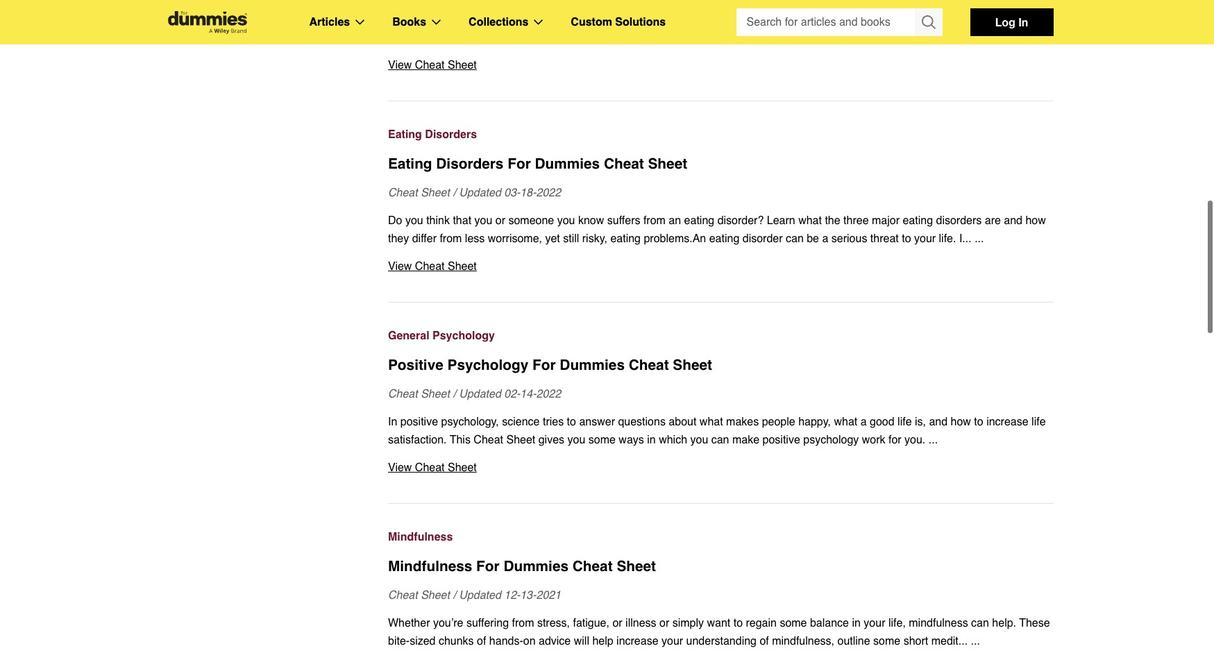 Task type: vqa. For each thing, say whether or not it's contained in the screenshot.
the right researchers
no



Task type: locate. For each thing, give the bounding box(es) containing it.
1 vertical spatial dummies
[[560, 357, 625, 374]]

2 view cheat sheet from the top
[[388, 260, 477, 273]]

in
[[1019, 15, 1029, 28], [388, 416, 397, 428]]

in up satisfaction.
[[388, 416, 397, 428]]

Search for articles and books text field
[[736, 8, 916, 36]]

for for disorders
[[508, 156, 531, 172]]

2 horizontal spatial your
[[915, 233, 936, 245]]

/ for psychology
[[453, 388, 456, 401]]

sheet down includes on the top left
[[448, 59, 477, 72]]

psychology for positive
[[448, 357, 529, 374]]

mindfulness inside mindfulness for dummies cheat sheet link
[[388, 558, 472, 575]]

outline
[[838, 635, 871, 648]]

2 vertical spatial updated
[[459, 590, 501, 602]]

is,
[[915, 416, 926, 428]]

2 vertical spatial view
[[388, 462, 412, 474]]

0 horizontal spatial in
[[388, 416, 397, 428]]

which inside in positive psychology, science tries to answer questions about what makes people happy, what a good life is, and how to increase life satisfaction. this cheat sheet gives you some ways in which you can make positive psychology work for you.
[[659, 434, 688, 447]]

cheat up suffers
[[604, 156, 644, 172]]

will
[[574, 635, 590, 648]]

how inside do you think that you or someone you know suffers from an eating disorder? learn what the three major eating disorders are and how they differ from less worrisome, yet still risky, eating problems.an eating disorder can be a serious threat to your life. i...
[[1026, 215, 1046, 227]]

understanding
[[856, 31, 926, 44], [687, 635, 757, 648]]

0 vertical spatial some
[[589, 434, 616, 447]]

can left 'make'
[[712, 434, 730, 447]]

sheet up think
[[421, 187, 450, 199]]

therapy,
[[614, 31, 654, 44]]

from right "support" on the top right
[[767, 31, 789, 44]]

a left good
[[861, 416, 867, 428]]

view cheat sheet
[[388, 59, 477, 72], [388, 260, 477, 273], [388, 462, 477, 474]]

psychology,
[[441, 416, 499, 428]]

problems.an
[[644, 233, 706, 245]]

updated left the 03-
[[459, 187, 501, 199]]

2 horizontal spatial for
[[533, 357, 556, 374]]

1 horizontal spatial your
[[864, 617, 886, 630]]

some up the mindfulness,
[[780, 617, 807, 630]]

03-
[[504, 187, 520, 199]]

0 vertical spatial view
[[388, 59, 412, 72]]

eating
[[684, 215, 715, 227], [903, 215, 933, 227], [611, 233, 641, 245], [710, 233, 740, 245]]

2 mindfulness from the top
[[388, 558, 472, 575]]

or
[[496, 215, 506, 227], [613, 617, 623, 630], [660, 617, 670, 630]]

1 vertical spatial know
[[578, 215, 604, 227]]

updated up psychology,
[[459, 388, 501, 401]]

eating disorders
[[388, 128, 477, 141]]

1 view cheat sheet from the top
[[388, 59, 477, 72]]

2022 for psychology
[[536, 388, 561, 401]]

makes
[[726, 416, 759, 428]]

what up be
[[799, 215, 822, 227]]

1 mindfulness from the top
[[388, 531, 453, 544]]

0 vertical spatial eating
[[388, 128, 422, 141]]

1 vertical spatial your
[[864, 617, 886, 630]]

to
[[650, 13, 660, 26], [902, 233, 911, 245], [567, 416, 576, 428], [975, 416, 984, 428], [734, 617, 743, 630]]

to right want at the bottom
[[734, 617, 743, 630]]

books
[[393, 16, 426, 28]]

understanding down want at the bottom
[[687, 635, 757, 648]]

an
[[669, 215, 681, 227]]

increase inside whether you're suffering from stress, fatigue, or illness or simply want to regain some balance in your life, mindfulness can help. these bite-sized chunks of hands-on advice will help increase your understanding of mindfulness, outline some short medit...
[[617, 635, 659, 648]]

view cheat sheet for positive
[[388, 462, 477, 474]]

1 vertical spatial some
[[780, 617, 807, 630]]

disorders for eating disorders
[[425, 128, 477, 141]]

view for eating disorders for dummies cheat sheet
[[388, 260, 412, 273]]

for inside 'link'
[[508, 156, 531, 172]]

in
[[647, 434, 656, 447], [852, 617, 861, 630]]

updated for disorders
[[459, 187, 501, 199]]

and right 'are'
[[1004, 215, 1023, 227]]

0 vertical spatial dummies
[[535, 156, 600, 172]]

2 view from the top
[[388, 260, 412, 273]]

of down 'open collections list' 'icon'
[[542, 31, 551, 44]]

1 vertical spatial view
[[388, 260, 412, 273]]

self-
[[657, 31, 678, 44]]

and left follow
[[853, 13, 872, 26]]

disorder inside to manage bipolar disorder effectively, you first need to know what it is. then you can develop and follow a treatment plan, which usually includes a combination of medication, therapy, self-help, and support from a network of understanding and committed ...
[[483, 13, 523, 26]]

1 horizontal spatial which
[[993, 13, 1021, 26]]

0 horizontal spatial how
[[951, 416, 971, 428]]

which inside to manage bipolar disorder effectively, you first need to know what it is. then you can develop and follow a treatment plan, which usually includes a combination of medication, therapy, self-help, and support from a network of understanding and committed ...
[[993, 13, 1021, 26]]

eating right an
[[684, 215, 715, 227]]

updated up the suffering
[[459, 590, 501, 602]]

increase
[[987, 416, 1029, 428], [617, 635, 659, 648]]

0 horizontal spatial your
[[662, 635, 683, 648]]

0 horizontal spatial or
[[496, 215, 506, 227]]

a left network
[[792, 31, 798, 44]]

1 updated from the top
[[459, 187, 501, 199]]

can left help.
[[972, 617, 990, 630]]

in right ways
[[647, 434, 656, 447]]

1 horizontal spatial disorder
[[743, 233, 783, 245]]

disorder?
[[718, 215, 764, 227]]

for up cheat sheet / updated 12-13-2021
[[476, 558, 500, 575]]

general psychology
[[388, 330, 495, 342]]

2 eating from the top
[[388, 156, 432, 172]]

view down usually
[[388, 59, 412, 72]]

open book categories image
[[432, 19, 441, 25]]

good
[[870, 416, 895, 428]]

and inside in positive psychology, science tries to answer questions about what makes people happy, what a good life is, and how to increase life satisfaction. this cheat sheet gives you some ways in which you can make positive psychology work for you.
[[929, 416, 948, 428]]

0 vertical spatial disorder
[[483, 13, 523, 26]]

sheet inside 'link'
[[648, 156, 688, 172]]

this
[[450, 434, 471, 447]]

0 horizontal spatial disorder
[[483, 13, 523, 26]]

0 horizontal spatial in
[[647, 434, 656, 447]]

they
[[388, 233, 409, 245]]

dummies for psychology
[[560, 357, 625, 374]]

psychology right general
[[433, 330, 495, 342]]

understanding down follow
[[856, 31, 926, 44]]

/ for for
[[453, 590, 456, 602]]

2 horizontal spatial some
[[874, 635, 901, 648]]

short
[[904, 635, 929, 648]]

serious
[[832, 233, 868, 245]]

1 vertical spatial eating
[[388, 156, 432, 172]]

in right log
[[1019, 15, 1029, 28]]

2 vertical spatial for
[[476, 558, 500, 575]]

medication,
[[554, 31, 611, 44]]

dummies up answer
[[560, 357, 625, 374]]

increase inside in positive psychology, science tries to answer questions about what makes people happy, what a good life is, and how to increase life satisfaction. this cheat sheet gives you some ways in which you can make positive psychology work for you.
[[987, 416, 1029, 428]]

sheet up you're
[[421, 590, 450, 602]]

2022 down the eating disorders for dummies cheat sheet
[[536, 187, 561, 199]]

0 horizontal spatial for
[[476, 558, 500, 575]]

dummies inside 'link'
[[535, 156, 600, 172]]

view cheat sheet link
[[388, 56, 1054, 74], [388, 258, 1054, 276], [388, 459, 1054, 477]]

view cheat sheet link down in positive psychology, science tries to answer questions about what makes people happy, what a good life is, and how to increase life satisfaction. this cheat sheet gives you some ways in which you can make positive psychology work for you.
[[388, 459, 1054, 477]]

plan,
[[966, 13, 990, 26]]

some down life, at the right bottom of page
[[874, 635, 901, 648]]

bite-
[[388, 635, 410, 648]]

first
[[601, 13, 619, 26]]

1 vertical spatial in
[[388, 416, 397, 428]]

1 horizontal spatial positive
[[763, 434, 801, 447]]

mindfulness inside mindfulness link
[[388, 531, 453, 544]]

0 vertical spatial updated
[[459, 187, 501, 199]]

0 vertical spatial understanding
[[856, 31, 926, 44]]

0 vertical spatial which
[[993, 13, 1021, 26]]

eating disorders link
[[388, 126, 1054, 144]]

view down satisfaction.
[[388, 462, 412, 474]]

positive up satisfaction.
[[401, 416, 438, 428]]

3 view cheat sheet from the top
[[388, 462, 477, 474]]

view down they
[[388, 260, 412, 273]]

0 vertical spatial for
[[508, 156, 531, 172]]

0 vertical spatial your
[[915, 233, 936, 245]]

view cheat sheet link down "support" on the top right
[[388, 56, 1054, 74]]

to right "is,"
[[975, 416, 984, 428]]

1 horizontal spatial understanding
[[856, 31, 926, 44]]

2 vertical spatial /
[[453, 590, 456, 602]]

disorder up combination
[[483, 13, 523, 26]]

3 view from the top
[[388, 462, 412, 474]]

0 vertical spatial disorders
[[425, 128, 477, 141]]

or up the worrisome,
[[496, 215, 506, 227]]

eating inside eating disorders for dummies cheat sheet 'link'
[[388, 156, 432, 172]]

questions
[[618, 416, 666, 428]]

or right illness
[[660, 617, 670, 630]]

/ up psychology,
[[453, 388, 456, 401]]

1 horizontal spatial some
[[780, 617, 807, 630]]

disorders
[[425, 128, 477, 141], [436, 156, 504, 172]]

view cheat sheet for eating
[[388, 260, 477, 273]]

general
[[388, 330, 430, 342]]

0 vertical spatial how
[[1026, 215, 1046, 227]]

your left life, at the right bottom of page
[[864, 617, 886, 630]]

eating right major
[[903, 215, 933, 227]]

three
[[844, 215, 869, 227]]

1 horizontal spatial in
[[852, 617, 861, 630]]

group
[[736, 8, 943, 36]]

i...
[[960, 233, 972, 245]]

2 vertical spatial some
[[874, 635, 901, 648]]

0 vertical spatial view cheat sheet
[[388, 59, 477, 72]]

1 vertical spatial /
[[453, 388, 456, 401]]

02-
[[504, 388, 520, 401]]

3 view cheat sheet link from the top
[[388, 459, 1054, 477]]

log in
[[996, 15, 1029, 28]]

what
[[692, 13, 715, 26], [799, 215, 822, 227], [700, 416, 723, 428], [834, 416, 858, 428]]

mindfulness
[[909, 617, 969, 630]]

psychology for general
[[433, 330, 495, 342]]

dummies up 13-
[[504, 558, 569, 575]]

psychology up cheat sheet / updated 02-14-2022
[[448, 357, 529, 374]]

12-
[[504, 590, 520, 602]]

/ for disorders
[[453, 187, 456, 199]]

mindfulness link
[[388, 528, 1054, 547]]

1 eating from the top
[[388, 128, 422, 141]]

1 horizontal spatial for
[[508, 156, 531, 172]]

what inside to manage bipolar disorder effectively, you first need to know what it is. then you can develop and follow a treatment plan, which usually includes a combination of medication, therapy, self-help, and support from a network of understanding and committed ...
[[692, 13, 715, 26]]

people
[[762, 416, 796, 428]]

positive psychology for dummies cheat sheet link
[[388, 355, 1054, 376]]

open collections list image
[[534, 19, 543, 25]]

positive down people
[[763, 434, 801, 447]]

that
[[453, 215, 472, 227]]

mindfulness for dummies cheat sheet
[[388, 558, 656, 575]]

what inside do you think that you or someone you know suffers from an eating disorder? learn what the three major eating disorders are and how they differ from less worrisome, yet still risky, eating problems.an eating disorder can be a serious threat to your life. i...
[[799, 215, 822, 227]]

can up network
[[790, 13, 808, 26]]

and right "is,"
[[929, 416, 948, 428]]

make
[[733, 434, 760, 447]]

1 vertical spatial disorders
[[436, 156, 504, 172]]

stress,
[[537, 617, 570, 630]]

disorders
[[936, 215, 982, 227]]

how right "is,"
[[951, 416, 971, 428]]

cheat
[[415, 59, 445, 72], [604, 156, 644, 172], [388, 187, 418, 199], [415, 260, 445, 273], [629, 357, 669, 374], [388, 388, 418, 401], [474, 434, 503, 447], [415, 462, 445, 474], [573, 558, 613, 575], [388, 590, 418, 602]]

/ up you're
[[453, 590, 456, 602]]

are
[[985, 215, 1001, 227]]

you
[[580, 13, 598, 26], [769, 13, 787, 26], [405, 215, 423, 227], [475, 215, 493, 227], [557, 215, 575, 227], [568, 434, 586, 447], [691, 434, 709, 447]]

1 horizontal spatial increase
[[987, 416, 1029, 428]]

view cheat sheet down includes on the top left
[[388, 59, 477, 72]]

1 vertical spatial 2022
[[536, 388, 561, 401]]

general psychology link
[[388, 327, 1054, 345]]

from down "that"
[[440, 233, 462, 245]]

from
[[767, 31, 789, 44], [644, 215, 666, 227], [440, 233, 462, 245], [512, 617, 534, 630]]

your down simply
[[662, 635, 683, 648]]

disorder
[[483, 13, 523, 26], [743, 233, 783, 245]]

0 vertical spatial view cheat sheet link
[[388, 56, 1054, 74]]

1 vertical spatial which
[[659, 434, 688, 447]]

1 vertical spatial psychology
[[448, 357, 529, 374]]

dummies
[[535, 156, 600, 172], [560, 357, 625, 374], [504, 558, 569, 575]]

your inside do you think that you or someone you know suffers from an eating disorder? learn what the three major eating disorders are and how they differ from less worrisome, yet still risky, eating problems.an eating disorder can be a serious threat to your life. i...
[[915, 233, 936, 245]]

and down it
[[705, 31, 723, 44]]

cheat down differ
[[415, 260, 445, 273]]

1 vertical spatial updated
[[459, 388, 501, 401]]

1 vertical spatial view cheat sheet link
[[388, 258, 1054, 276]]

2022 up tries
[[536, 388, 561, 401]]

how inside in positive psychology, science tries to answer questions about what makes people happy, what a good life is, and how to increase life satisfaction. this cheat sheet gives you some ways in which you can make positive psychology work for you.
[[951, 416, 971, 428]]

1 horizontal spatial know
[[663, 13, 689, 26]]

1 life from the left
[[898, 416, 912, 428]]

psychology
[[433, 330, 495, 342], [448, 357, 529, 374]]

sheet down less
[[448, 260, 477, 273]]

2 updated from the top
[[459, 388, 501, 401]]

sheet down science at the bottom of page
[[507, 434, 536, 447]]

how right 'are'
[[1026, 215, 1046, 227]]

and
[[853, 13, 872, 26], [705, 31, 723, 44], [929, 31, 948, 44], [1004, 215, 1023, 227], [929, 416, 948, 428]]

your left life.
[[915, 233, 936, 245]]

cheat sheet / updated 12-13-2021
[[388, 590, 561, 602]]

0 vertical spatial psychology
[[433, 330, 495, 342]]

dummies for disorders
[[535, 156, 600, 172]]

18-
[[520, 187, 536, 199]]

eating inside "eating disorders" link
[[388, 128, 422, 141]]

/ up "that"
[[453, 187, 456, 199]]

can left be
[[786, 233, 804, 245]]

1 horizontal spatial how
[[1026, 215, 1046, 227]]

sheet up an
[[648, 156, 688, 172]]

you up "still" on the top of page
[[557, 215, 575, 227]]

some inside in positive psychology, science tries to answer questions about what makes people happy, what a good life is, and how to increase life satisfaction. this cheat sheet gives you some ways in which you can make positive psychology work for you.
[[589, 434, 616, 447]]

eating disorders for dummies cheat sheet link
[[388, 153, 1054, 174]]

0 vertical spatial increase
[[987, 416, 1029, 428]]

understanding inside whether you're suffering from stress, fatigue, or illness or simply want to regain some balance in your life, mindfulness can help. these bite-sized chunks of hands-on advice will help increase your understanding of mindfulness, outline some short medit...
[[687, 635, 757, 648]]

you up medication,
[[580, 13, 598, 26]]

0 horizontal spatial know
[[578, 215, 604, 227]]

how
[[1026, 215, 1046, 227], [951, 416, 971, 428]]

1 vertical spatial in
[[852, 617, 861, 630]]

2 view cheat sheet link from the top
[[388, 258, 1054, 276]]

14-
[[520, 388, 536, 401]]

or up 'help' on the bottom
[[613, 617, 623, 630]]

for up the 03-
[[508, 156, 531, 172]]

some down answer
[[589, 434, 616, 447]]

disorder down learn on the right
[[743, 233, 783, 245]]

0 horizontal spatial increase
[[617, 635, 659, 648]]

0 horizontal spatial some
[[589, 434, 616, 447]]

1 vertical spatial mindfulness
[[388, 558, 472, 575]]

for up 14-
[[533, 357, 556, 374]]

you up less
[[475, 215, 493, 227]]

1 horizontal spatial life
[[1032, 416, 1046, 428]]

disorders inside 'link'
[[436, 156, 504, 172]]

cheat up "questions" at the right bottom of the page
[[629, 357, 669, 374]]

1 vertical spatial how
[[951, 416, 971, 428]]

still
[[563, 233, 579, 245]]

1 vertical spatial view cheat sheet
[[388, 260, 477, 273]]

0 horizontal spatial which
[[659, 434, 688, 447]]

0 horizontal spatial understanding
[[687, 635, 757, 648]]

3 / from the top
[[453, 590, 456, 602]]

0 vertical spatial in
[[647, 434, 656, 447]]

to right threat
[[902, 233, 911, 245]]

1 vertical spatial increase
[[617, 635, 659, 648]]

1 2022 from the top
[[536, 187, 561, 199]]

you right gives
[[568, 434, 586, 447]]

what left it
[[692, 13, 715, 26]]

1 vertical spatial for
[[533, 357, 556, 374]]

open article categories image
[[356, 19, 365, 25]]

2 vertical spatial view cheat sheet link
[[388, 459, 1054, 477]]

what up psychology
[[834, 416, 858, 428]]

sheet
[[448, 59, 477, 72], [648, 156, 688, 172], [421, 187, 450, 199], [448, 260, 477, 273], [673, 357, 712, 374], [421, 388, 450, 401], [507, 434, 536, 447], [448, 462, 477, 474], [617, 558, 656, 575], [421, 590, 450, 602]]

life
[[898, 416, 912, 428], [1032, 416, 1046, 428]]

2 2022 from the top
[[536, 388, 561, 401]]

know up risky,
[[578, 215, 604, 227]]

0 vertical spatial mindfulness
[[388, 531, 453, 544]]

a right be
[[823, 233, 829, 245]]

to inside to manage bipolar disorder effectively, you first need to know what it is. then you can develop and follow a treatment plan, which usually includes a combination of medication, therapy, self-help, and support from a network of understanding and committed ...
[[650, 13, 660, 26]]

collections
[[469, 16, 529, 28]]

which
[[993, 13, 1021, 26], [659, 434, 688, 447]]

1 horizontal spatial in
[[1019, 15, 1029, 28]]

0 horizontal spatial life
[[898, 416, 912, 428]]

view
[[388, 59, 412, 72], [388, 260, 412, 273], [388, 462, 412, 474]]

know inside to manage bipolar disorder effectively, you first need to know what it is. then you can develop and follow a treatment plan, which usually includes a combination of medication, therapy, self-help, and support from a network of understanding and committed ...
[[663, 13, 689, 26]]

of
[[542, 31, 551, 44], [843, 31, 852, 44], [477, 635, 486, 648], [760, 635, 769, 648]]

2 horizontal spatial or
[[660, 617, 670, 630]]

eating for eating disorders
[[388, 128, 422, 141]]

0 vertical spatial positive
[[401, 416, 438, 428]]

2 vertical spatial view cheat sheet
[[388, 462, 477, 474]]

and inside do you think that you or someone you know suffers from an eating disorder? learn what the three major eating disorders are and how they differ from less worrisome, yet still risky, eating problems.an eating disorder can be a serious threat to your life. i...
[[1004, 215, 1023, 227]]

1 vertical spatial disorder
[[743, 233, 783, 245]]

0 vertical spatial know
[[663, 13, 689, 26]]

sheet down positive
[[421, 388, 450, 401]]

view cheat sheet down differ
[[388, 260, 477, 273]]

in up outline at the bottom right of the page
[[852, 617, 861, 630]]

view for positive psychology for dummies cheat sheet
[[388, 462, 412, 474]]

balance
[[810, 617, 849, 630]]

0 vertical spatial /
[[453, 187, 456, 199]]

a right follow
[[906, 13, 913, 26]]

eating for eating disorders for dummies cheat sheet
[[388, 156, 432, 172]]

3 updated from the top
[[459, 590, 501, 602]]

of down regain
[[760, 635, 769, 648]]

2 / from the top
[[453, 388, 456, 401]]

1 vertical spatial positive
[[763, 434, 801, 447]]

the
[[825, 215, 841, 227]]

0 vertical spatial 2022
[[536, 187, 561, 199]]

to inside whether you're suffering from stress, fatigue, or illness or simply want to regain some balance in your life, mindfulness can help. these bite-sized chunks of hands-on advice will help increase your understanding of mindfulness, outline some short medit...
[[734, 617, 743, 630]]

view cheat sheet link down do you think that you or someone you know suffers from an eating disorder? learn what the three major eating disorders are and how they differ from less worrisome, yet still risky, eating problems.an eating disorder can be a serious threat to your life. i...
[[388, 258, 1054, 276]]

mindfulness for dummies cheat sheet link
[[388, 556, 1054, 577]]

1 vertical spatial understanding
[[687, 635, 757, 648]]

to right need
[[650, 13, 660, 26]]

1 / from the top
[[453, 187, 456, 199]]

a inside in positive psychology, science tries to answer questions about what makes people happy, what a good life is, and how to increase life satisfaction. this cheat sheet gives you some ways in which you can make positive psychology work for you.
[[861, 416, 867, 428]]

can inside to manage bipolar disorder effectively, you first need to know what it is. then you can develop and follow a treatment plan, which usually includes a combination of medication, therapy, self-help, and support from a network of understanding and committed ...
[[790, 13, 808, 26]]



Task type: describe. For each thing, give the bounding box(es) containing it.
eating disorders for dummies cheat sheet
[[388, 156, 688, 172]]

log
[[996, 15, 1016, 28]]

support
[[726, 31, 764, 44]]

sheet down this
[[448, 462, 477, 474]]

usually
[[388, 31, 423, 44]]

1 view from the top
[[388, 59, 412, 72]]

in inside in positive psychology, science tries to answer questions about what makes people happy, what a good life is, and how to increase life satisfaction. this cheat sheet gives you some ways in which you can make positive psychology work for you.
[[647, 434, 656, 447]]

you right then
[[769, 13, 787, 26]]

know inside do you think that you or someone you know suffers from an eating disorder? learn what the three major eating disorders are and how they differ from less worrisome, yet still risky, eating problems.an eating disorder can be a serious threat to your life. i...
[[578, 215, 604, 227]]

log in link
[[970, 8, 1054, 36]]

life,
[[889, 617, 906, 630]]

follow
[[875, 13, 903, 26]]

work
[[862, 434, 886, 447]]

view cheat sheet link for positive psychology for dummies cheat sheet
[[388, 459, 1054, 477]]

is.
[[727, 13, 738, 26]]

positive
[[388, 357, 444, 374]]

cookie consent banner dialog
[[0, 603, 1215, 653]]

0 vertical spatial in
[[1019, 15, 1029, 28]]

effectively,
[[526, 13, 577, 26]]

ways
[[619, 434, 644, 447]]

regain
[[746, 617, 777, 630]]

to manage bipolar disorder effectively, you first need to know what it is. then you can develop and follow a treatment plan, which usually includes a combination of medication, therapy, self-help, and support from a network of understanding and committed ...
[[388, 13, 1021, 44]]

help.
[[993, 617, 1017, 630]]

what right the about
[[700, 416, 723, 428]]

fatigue,
[[573, 617, 610, 630]]

do
[[388, 215, 402, 227]]

disorders for eating disorders for dummies cheat sheet
[[436, 156, 504, 172]]

can inside whether you're suffering from stress, fatigue, or illness or simply want to regain some balance in your life, mindfulness can help. these bite-sized chunks of hands-on advice will help increase your understanding of mindfulness, outline some short medit...
[[972, 617, 990, 630]]

13-
[[520, 590, 536, 602]]

1 view cheat sheet link from the top
[[388, 56, 1054, 74]]

answer
[[579, 416, 615, 428]]

eating down disorder?
[[710, 233, 740, 245]]

in inside whether you're suffering from stress, fatigue, or illness or simply want to regain some balance in your life, mindfulness can help. these bite-sized chunks of hands-on advice will help increase your understanding of mindfulness, outline some short medit...
[[852, 617, 861, 630]]

you.
[[905, 434, 926, 447]]

to right tries
[[567, 416, 576, 428]]

suffers
[[607, 215, 641, 227]]

network
[[801, 31, 840, 44]]

yet
[[545, 233, 560, 245]]

help
[[593, 635, 614, 648]]

psychology
[[804, 434, 859, 447]]

on
[[523, 635, 536, 648]]

sheet down general psychology link
[[673, 357, 712, 374]]

worrisome,
[[488, 233, 542, 245]]

cheat down satisfaction.
[[415, 462, 445, 474]]

positive psychology for dummies cheat sheet
[[388, 357, 712, 374]]

mindfulness,
[[772, 635, 835, 648]]

illness
[[626, 617, 657, 630]]

mindfulness for mindfulness
[[388, 531, 453, 544]]

want
[[707, 617, 731, 630]]

chunks
[[439, 635, 474, 648]]

understanding inside to manage bipolar disorder effectively, you first need to know what it is. then you can develop and follow a treatment plan, which usually includes a combination of medication, therapy, self-help, and support from a network of understanding and committed ...
[[856, 31, 926, 44]]

a down bipolar
[[470, 31, 476, 44]]

view cheat sheet link for eating disorders for dummies cheat sheet
[[388, 258, 1054, 276]]

cheat up do
[[388, 187, 418, 199]]

whether
[[388, 617, 430, 630]]

of down develop
[[843, 31, 852, 44]]

0 horizontal spatial positive
[[401, 416, 438, 428]]

committed
[[951, 31, 1002, 44]]

2 life from the left
[[1032, 416, 1046, 428]]

from inside whether you're suffering from stress, fatigue, or illness or simply want to regain some balance in your life, mindfulness can help. these bite-sized chunks of hands-on advice will help increase your understanding of mindfulness, outline some short medit...
[[512, 617, 534, 630]]

updated for psychology
[[459, 388, 501, 401]]

custom solutions link
[[571, 13, 666, 31]]

includes
[[426, 31, 467, 44]]

in inside in positive psychology, science tries to answer questions about what makes people happy, what a good life is, and how to increase life satisfaction. this cheat sheet gives you some ways in which you can make positive psychology work for you.
[[388, 416, 397, 428]]

hands-
[[489, 635, 523, 648]]

cheat down positive
[[388, 388, 418, 401]]

disorder inside do you think that you or someone you know suffers from an eating disorder? learn what the three major eating disorders are and how they differ from less worrisome, yet still risky, eating problems.an eating disorder can be a serious threat to your life. i...
[[743, 233, 783, 245]]

sheet inside in positive psychology, science tries to answer questions about what makes people happy, what a good life is, and how to increase life satisfaction. this cheat sheet gives you some ways in which you can make positive psychology work for you.
[[507, 434, 536, 447]]

gives
[[539, 434, 565, 447]]

solutions
[[616, 16, 666, 28]]

advice
[[539, 635, 571, 648]]

2022 for disorders
[[536, 187, 561, 199]]

and down treatment
[[929, 31, 948, 44]]

sheet up illness
[[617, 558, 656, 575]]

custom
[[571, 16, 612, 28]]

from inside to manage bipolar disorder effectively, you first need to know what it is. then you can develop and follow a treatment plan, which usually includes a combination of medication, therapy, self-help, and support from a network of understanding and committed ...
[[767, 31, 789, 44]]

do you think that you or someone you know suffers from an eating disorder? learn what the three major eating disorders are and how they differ from less worrisome, yet still risky, eating problems.an eating disorder can be a serious threat to your life. i...
[[388, 215, 1046, 245]]

help,
[[678, 31, 702, 44]]

treatment
[[916, 13, 963, 26]]

cheat down includes on the top left
[[415, 59, 445, 72]]

2 vertical spatial your
[[662, 635, 683, 648]]

1 horizontal spatial or
[[613, 617, 623, 630]]

someone
[[509, 215, 554, 227]]

you're
[[433, 617, 464, 630]]

differ
[[412, 233, 437, 245]]

major
[[872, 215, 900, 227]]

in positive psychology, science tries to answer questions about what makes people happy, what a good life is, and how to increase life satisfaction. this cheat sheet gives you some ways in which you can make positive psychology work for you.
[[388, 416, 1046, 447]]

...
[[1005, 31, 1014, 44]]

develop
[[811, 13, 850, 26]]

cheat inside in positive psychology, science tries to answer questions about what makes people happy, what a good life is, and how to increase life satisfaction. this cheat sheet gives you some ways in which you can make positive psychology work for you.
[[474, 434, 503, 447]]

cheat inside 'link'
[[604, 156, 644, 172]]

it
[[718, 13, 724, 26]]

to inside do you think that you or someone you know suffers from an eating disorder? learn what the three major eating disorders are and how they differ from less worrisome, yet still risky, eating problems.an eating disorder can be a serious threat to your life. i...
[[902, 233, 911, 245]]

of down the suffering
[[477, 635, 486, 648]]

cheat up 'fatigue,'
[[573, 558, 613, 575]]

science
[[502, 416, 540, 428]]

about
[[669, 416, 697, 428]]

to
[[388, 13, 400, 26]]

bipolar
[[446, 13, 480, 26]]

medit...
[[932, 635, 968, 648]]

eating down suffers
[[611, 233, 641, 245]]

you down the about
[[691, 434, 709, 447]]

happy,
[[799, 416, 831, 428]]

mindfulness for mindfulness for dummies cheat sheet
[[388, 558, 472, 575]]

less
[[465, 233, 485, 245]]

learn
[[767, 215, 796, 227]]

simply
[[673, 617, 704, 630]]

for
[[889, 434, 902, 447]]

cheat sheet / updated 02-14-2022
[[388, 388, 561, 401]]

whether you're suffering from stress, fatigue, or illness or simply want to regain some balance in your life, mindfulness can help. these bite-sized chunks of hands-on advice will help increase your understanding of mindfulness, outline some short medit...
[[388, 617, 1050, 648]]

cheat up whether
[[388, 590, 418, 602]]

custom solutions
[[571, 16, 666, 28]]

updated for for
[[459, 590, 501, 602]]

2 vertical spatial dummies
[[504, 558, 569, 575]]

from left an
[[644, 215, 666, 227]]

can inside do you think that you or someone you know suffers from an eating disorder? learn what the three major eating disorders are and how they differ from less worrisome, yet still risky, eating problems.an eating disorder can be a serious threat to your life. i...
[[786, 233, 804, 245]]

sized
[[410, 635, 436, 648]]

can inside in positive psychology, science tries to answer questions about what makes people happy, what a good life is, and how to increase life satisfaction. this cheat sheet gives you some ways in which you can make positive psychology work for you.
[[712, 434, 730, 447]]

articles
[[309, 16, 350, 28]]

you right do
[[405, 215, 423, 227]]

a inside do you think that you or someone you know suffers from an eating disorder? learn what the three major eating disorders are and how they differ from less worrisome, yet still risky, eating problems.an eating disorder can be a serious threat to your life. i...
[[823, 233, 829, 245]]

these
[[1020, 617, 1050, 630]]

manage
[[403, 13, 443, 26]]

or inside do you think that you or someone you know suffers from an eating disorder? learn what the three major eating disorders are and how they differ from less worrisome, yet still risky, eating problems.an eating disorder can be a serious threat to your life. i...
[[496, 215, 506, 227]]

logo image
[[161, 11, 254, 34]]

be
[[807, 233, 819, 245]]

for for psychology
[[533, 357, 556, 374]]



